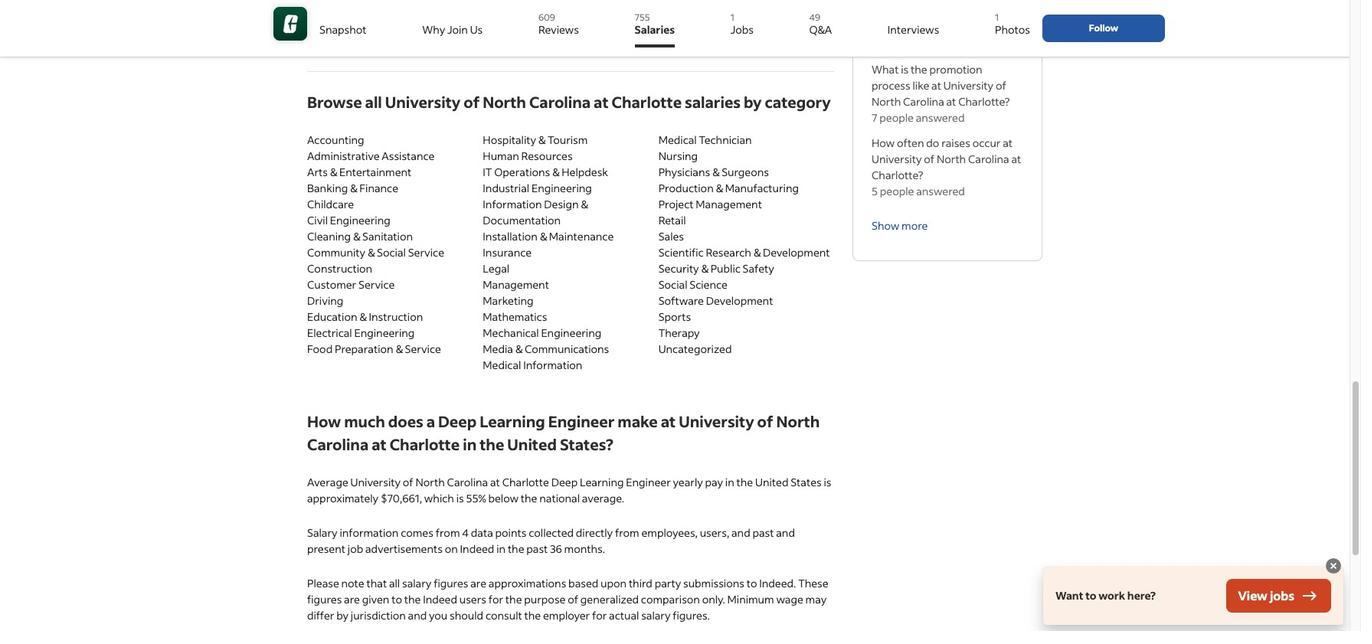 Task type: describe. For each thing, give the bounding box(es) containing it.
1 horizontal spatial past
[[753, 525, 774, 540]]

view jobs
[[1238, 588, 1295, 604]]

management link
[[483, 277, 549, 292]]

childcare
[[307, 197, 354, 211]]

community & social service link
[[307, 245, 444, 260]]

process
[[872, 78, 911, 93]]

united inside the average university of north carolina at charlotte deep learning engineer yearly pay in the united states is approximately $70,661, which is 55% below the national average.
[[755, 475, 789, 489]]

& down mechanical
[[515, 341, 523, 356]]

job
[[348, 541, 363, 556]]

0 vertical spatial by
[[744, 92, 762, 112]]

salaries
[[635, 22, 675, 37]]

what
[[872, 62, 899, 77]]

charlotte? inside how often do raises occur at university of north carolina at charlotte? 5 people answered
[[872, 168, 923, 182]]

1 vertical spatial information
[[523, 358, 583, 372]]

of inside how often do raises occur at university of north carolina at charlotte? 5 people answered
[[924, 152, 935, 166]]

nursing
[[659, 148, 698, 163]]

the right given
[[404, 592, 421, 607]]

q&a
[[809, 22, 832, 37]]

submissions
[[683, 576, 745, 590]]

1 horizontal spatial are
[[471, 576, 487, 590]]

make
[[618, 411, 658, 431]]

project
[[659, 197, 694, 211]]

charlotte up nursing on the top of page
[[612, 92, 682, 112]]

much
[[344, 411, 385, 431]]

1 photos
[[995, 11, 1030, 37]]

documentation
[[483, 213, 561, 227]]

0 horizontal spatial to
[[392, 592, 402, 607]]

& up electrical engineering link
[[360, 309, 367, 324]]

media & communications link
[[483, 341, 609, 357]]

human resources link
[[483, 148, 573, 164]]

1 vertical spatial for
[[592, 608, 607, 623]]

jurisdiction
[[351, 608, 406, 623]]

people inside what is the promotion process like at university of north carolina at charlotte? 7 people answered
[[880, 110, 914, 125]]

north left join
[[403, 29, 438, 45]]

media
[[483, 341, 513, 356]]

jobs
[[731, 22, 754, 37]]

given
[[362, 592, 389, 607]]

physicians
[[659, 165, 710, 179]]

university right all
[[325, 29, 385, 45]]

sports link
[[659, 309, 691, 325]]

human
[[483, 148, 519, 163]]

hospitality & tourism link
[[483, 132, 588, 148]]

the inside the how much does a  deep learning engineer make at university of north carolina at charlotte in the united states?
[[480, 434, 504, 454]]

science
[[690, 277, 728, 292]]

follow button
[[1043, 15, 1165, 42]]

& up production & manufacturing link on the top of the page
[[712, 165, 720, 179]]

engineering up communications
[[541, 325, 602, 340]]

1 for photos
[[995, 11, 999, 23]]

0 horizontal spatial all
[[365, 92, 382, 112]]

scientific
[[659, 245, 704, 260]]

arts
[[307, 165, 328, 179]]

carolina inside how often do raises occur at university of north carolina at charlotte? 5 people answered
[[968, 152, 1009, 166]]

legal link
[[483, 261, 510, 276]]

installation & maintenance link
[[483, 229, 614, 244]]

comes
[[401, 525, 434, 540]]

1 vertical spatial service
[[359, 277, 395, 292]]

banking
[[307, 181, 348, 195]]

indeed inside please note that all salary figures are approximations based upon third party submissions to indeed. these figures are given to the indeed users for the purpose of generalized comparison only. minimum wage may differ by jurisdiction and you should consult the employer for actual salary figures.
[[423, 592, 457, 607]]

management inside medical technician nursing physicians & surgeons production & manufacturing project management retail sales scientific research & development security & public safety social science software development sports therapy uncategorized
[[696, 197, 762, 211]]

which
[[424, 491, 454, 505]]

design
[[544, 197, 579, 211]]

salary information comes from 4 data points collected directly from employees, users, and past and present job advertisements on indeed in the past 36 months.
[[307, 525, 795, 556]]

installation
[[483, 229, 538, 243]]

-
[[565, 29, 570, 45]]

charlotte inside the average university of north carolina at charlotte deep learning engineer yearly pay in the united states is approximately $70,661, which is 55% below the national average.
[[502, 475, 549, 489]]

below
[[488, 491, 519, 505]]

production
[[659, 181, 714, 195]]

1 vertical spatial salary
[[641, 608, 671, 623]]

2 from from the left
[[615, 525, 639, 540]]

users,
[[700, 525, 730, 540]]

average.
[[582, 491, 624, 505]]

helpdesk
[[562, 165, 608, 179]]

these
[[798, 576, 829, 590]]

medical information link
[[483, 358, 583, 373]]

engineering up food preparation & service "link"
[[354, 325, 415, 340]]

0 horizontal spatial past
[[527, 541, 548, 556]]

legal
[[483, 261, 510, 276]]

& down instruction
[[396, 341, 403, 356]]

scientific research & development link
[[659, 245, 830, 260]]

purpose
[[524, 592, 566, 607]]

all inside please note that all salary figures are approximations based upon third party submissions to indeed. these figures are given to the indeed users for the purpose of generalized comparison only. minimum wage may differ by jurisdiction and you should consult the employer for actual salary figures.
[[389, 576, 400, 590]]

1 vertical spatial salaries
[[685, 92, 741, 112]]

2 horizontal spatial to
[[1086, 588, 1097, 603]]

social science link
[[659, 277, 728, 292]]

medical technician nursing physicians & surgeons production & manufacturing project management retail sales scientific research & development security & public safety social science software development sports therapy uncategorized
[[659, 132, 830, 356]]

minimum
[[727, 592, 774, 607]]

609 reviews
[[539, 11, 579, 37]]

indeed.
[[759, 576, 796, 590]]

755
[[635, 11, 650, 23]]

1 horizontal spatial to
[[747, 576, 757, 590]]

employer
[[543, 608, 590, 623]]

carolina inside the average university of north carolina at charlotte deep learning engineer yearly pay in the united states is approximately $70,661, which is 55% below the national average.
[[447, 475, 488, 489]]

& up safety
[[754, 245, 761, 260]]

engineering up design
[[532, 181, 592, 195]]

that
[[367, 576, 387, 590]]

755 salaries
[[635, 11, 675, 37]]

learning inside the average university of north carolina at charlotte deep learning engineer yearly pay in the united states is approximately $70,661, which is 55% below the national average.
[[580, 475, 624, 489]]

0 horizontal spatial figures
[[307, 592, 342, 607]]

indeed inside salary information comes from 4 data points collected directly from employees, users, and past and present job advertisements on indeed in the past 36 months.
[[460, 541, 494, 556]]

2 vertical spatial service
[[405, 341, 441, 356]]

close image
[[1325, 557, 1343, 575]]

accounting administrative assistance arts & entertainment banking & finance childcare civil engineering cleaning & sanitation community & social service construction customer service driving education & instruction electrical engineering food preparation & service
[[307, 132, 444, 356]]

0 vertical spatial information
[[483, 197, 542, 211]]

wage
[[776, 592, 804, 607]]

join
[[447, 22, 468, 37]]

the right below
[[521, 491, 537, 505]]

the down 'purpose'
[[524, 608, 541, 623]]

all
[[307, 29, 323, 45]]

in inside the average university of north carolina at charlotte deep learning engineer yearly pay in the united states is approximately $70,661, which is 55% below the national average.
[[725, 475, 735, 489]]

public
[[711, 261, 741, 276]]

directly
[[576, 525, 613, 540]]

0 horizontal spatial are
[[344, 592, 360, 607]]

mathematics link
[[483, 309, 547, 325]]

only.
[[702, 592, 725, 607]]

please
[[307, 576, 339, 590]]

like
[[913, 78, 930, 93]]

the up consult
[[506, 592, 522, 607]]

engineer inside the how much does a  deep learning engineer make at university of north carolina at charlotte in the united states?
[[548, 411, 615, 431]]

2 vertical spatial development
[[706, 293, 773, 308]]

finance
[[359, 181, 398, 195]]

north inside the how much does a  deep learning engineer make at university of north carolina at charlotte in the united states?
[[777, 411, 820, 431]]

university inside what is the promotion process like at university of north carolina at charlotte? 7 people answered
[[944, 78, 994, 93]]

1 vertical spatial development
[[763, 245, 830, 260]]

learning inside the how much does a  deep learning engineer make at university of north carolina at charlotte in the united states?
[[480, 411, 545, 431]]

present
[[307, 541, 346, 556]]

university inside the average university of north carolina at charlotte deep learning engineer yearly pay in the united states is approximately $70,661, which is 55% below the national average.
[[351, 475, 401, 489]]

mechanical engineering link
[[483, 325, 602, 341]]

in inside salary information comes from 4 data points collected directly from employees, users, and past and present job advertisements on indeed in the past 36 months.
[[497, 541, 506, 556]]

& down cleaning & sanitation link
[[368, 245, 375, 260]]

$70,661,
[[381, 491, 422, 505]]

sales link
[[659, 229, 684, 244]]

electrical engineering link
[[307, 325, 415, 341]]

609
[[539, 11, 555, 23]]

all university of north carolina at charlotte - software development salaries
[[307, 29, 756, 45]]

the right pay
[[737, 475, 753, 489]]

engineer inside the average university of north carolina at charlotte deep learning engineer yearly pay in the united states is approximately $70,661, which is 55% below the national average.
[[626, 475, 671, 489]]

& up 'science'
[[701, 261, 709, 276]]

accounting
[[307, 132, 364, 147]]

customer service link
[[307, 277, 395, 292]]

49
[[809, 11, 821, 23]]



Task type: vqa. For each thing, say whether or not it's contained in the screenshot.


Task type: locate. For each thing, give the bounding box(es) containing it.
0 horizontal spatial engineer
[[548, 411, 615, 431]]

engineer
[[548, 411, 615, 431], [626, 475, 671, 489]]

deep right a
[[438, 411, 477, 431]]

0 vertical spatial figures
[[434, 576, 468, 590]]

and right users,
[[732, 525, 751, 540]]

states
[[791, 475, 822, 489]]

management down production & manufacturing link on the top of the page
[[696, 197, 762, 211]]

information
[[340, 525, 399, 540]]

0 vertical spatial all
[[365, 92, 382, 112]]

is inside what is the promotion process like at university of north carolina at charlotte? 7 people answered
[[901, 62, 909, 77]]

1 horizontal spatial indeed
[[460, 541, 494, 556]]

1 vertical spatial charlotte?
[[872, 168, 923, 182]]

sales
[[659, 229, 684, 243]]

comparison
[[641, 592, 700, 607]]

0 horizontal spatial for
[[489, 592, 503, 607]]

north inside what is the promotion process like at university of north carolina at charlotte? 7 people answered
[[872, 94, 901, 109]]

0 vertical spatial in
[[463, 434, 477, 454]]

1 vertical spatial management
[[483, 277, 549, 292]]

do
[[926, 136, 940, 150]]

0 horizontal spatial by
[[337, 608, 349, 623]]

people right 7
[[880, 110, 914, 125]]

1 inside 1 photos
[[995, 11, 999, 23]]

1 vertical spatial software
[[659, 293, 704, 308]]

construction
[[307, 261, 372, 276]]

answered up do
[[916, 110, 965, 125]]

uncategorized
[[659, 341, 732, 356]]

security
[[659, 261, 699, 276]]

0 vertical spatial salaries
[[711, 29, 756, 45]]

salary down advertisements
[[402, 576, 432, 590]]

indeed down the 'data'
[[460, 541, 494, 556]]

1 horizontal spatial learning
[[580, 475, 624, 489]]

information
[[483, 197, 542, 211], [523, 358, 583, 372]]

1 vertical spatial people
[[880, 184, 914, 198]]

and
[[732, 525, 751, 540], [776, 525, 795, 540], [408, 608, 427, 623]]

1 horizontal spatial charlotte?
[[959, 94, 1010, 109]]

is right states
[[824, 475, 832, 489]]

software inside medical technician nursing physicians & surgeons production & manufacturing project management retail sales scientific research & development security & public safety social science software development sports therapy uncategorized
[[659, 293, 704, 308]]

0 vertical spatial answered
[[916, 110, 965, 125]]

charlotte up below
[[502, 475, 549, 489]]

charlotte? up occur
[[959, 94, 1010, 109]]

is right 'what'
[[901, 62, 909, 77]]

0 horizontal spatial and
[[408, 608, 427, 623]]

1 vertical spatial learning
[[580, 475, 624, 489]]

0 vertical spatial social
[[377, 245, 406, 260]]

1 horizontal spatial medical
[[659, 132, 697, 147]]

0 horizontal spatial learning
[[480, 411, 545, 431]]

learning down medical information link
[[480, 411, 545, 431]]

uncategorized link
[[659, 341, 732, 357]]

of inside the how much does a  deep learning engineer make at university of north carolina at charlotte in the united states?
[[757, 411, 773, 431]]

& down the physicians & surgeons link
[[716, 181, 723, 195]]

2 vertical spatial in
[[497, 541, 506, 556]]

0 vertical spatial united
[[507, 434, 557, 454]]

1 vertical spatial medical
[[483, 358, 521, 372]]

1 1 from the left
[[731, 11, 735, 23]]

united left states?
[[507, 434, 557, 454]]

0 horizontal spatial in
[[463, 434, 477, 454]]

management
[[696, 197, 762, 211], [483, 277, 549, 292]]

community
[[307, 245, 366, 260]]

figures.
[[673, 608, 710, 623]]

and left you
[[408, 608, 427, 623]]

in up 55%
[[463, 434, 477, 454]]

1 vertical spatial by
[[337, 608, 349, 623]]

medical inside hospitality & tourism human resources it operations & helpdesk industrial engineering information design & documentation installation & maintenance insurance legal management marketing mathematics mechanical engineering media & communications medical information
[[483, 358, 521, 372]]

marketing link
[[483, 293, 534, 309]]

past right users,
[[753, 525, 774, 540]]

united inside the how much does a  deep learning engineer make at university of north carolina at charlotte in the united states?
[[507, 434, 557, 454]]

note
[[341, 576, 364, 590]]

how
[[872, 136, 895, 150], [307, 411, 341, 431]]

medical down media
[[483, 358, 521, 372]]

production & manufacturing link
[[659, 181, 799, 196]]

charlotte? up 5
[[872, 168, 923, 182]]

0 vertical spatial are
[[471, 576, 487, 590]]

1 horizontal spatial social
[[659, 277, 688, 292]]

employees,
[[642, 525, 698, 540]]

how for how often do raises occur at university of north carolina at charlotte? 5 people answered
[[872, 136, 895, 150]]

food
[[307, 341, 333, 356]]

charlotte inside all university of north carolina at charlotte - software development salaries link
[[506, 29, 562, 45]]

mathematics
[[483, 309, 547, 324]]

0 vertical spatial learning
[[480, 411, 545, 431]]

0 horizontal spatial is
[[456, 491, 464, 505]]

figures down the please
[[307, 592, 342, 607]]

category
[[765, 92, 831, 112]]

& up "resources"
[[538, 132, 546, 147]]

are down note
[[344, 592, 360, 607]]

university up pay
[[679, 411, 754, 431]]

by inside please note that all salary figures are approximations based upon third party submissions to indeed. these figures are given to the indeed users for the purpose of generalized comparison only. minimum wage may differ by jurisdiction and you should consult the employer for actual salary figures.
[[337, 608, 349, 623]]

answered up the more
[[916, 184, 965, 198]]

0 horizontal spatial united
[[507, 434, 557, 454]]

1 vertical spatial how
[[307, 411, 341, 431]]

engineer up states?
[[548, 411, 615, 431]]

answered
[[916, 110, 965, 125], [916, 184, 965, 198]]

therapy
[[659, 325, 700, 340]]

figures up users
[[434, 576, 468, 590]]

by right differ
[[337, 608, 349, 623]]

national
[[540, 491, 580, 505]]

occur
[[973, 136, 1001, 150]]

1 horizontal spatial by
[[744, 92, 762, 112]]

the inside what is the promotion process like at university of north carolina at charlotte? 7 people answered
[[911, 62, 928, 77]]

development down 755
[[630, 29, 709, 45]]

months.
[[564, 541, 605, 556]]

social down "security"
[[659, 277, 688, 292]]

2 horizontal spatial and
[[776, 525, 795, 540]]

answered inside how often do raises occur at university of north carolina at charlotte? 5 people answered
[[916, 184, 965, 198]]

and inside please note that all salary figures are approximations based upon third party submissions to indeed. these figures are given to the indeed users for the purpose of generalized comparison only. minimum wage may differ by jurisdiction and you should consult the employer for actual salary figures.
[[408, 608, 427, 623]]

project management link
[[659, 197, 762, 212]]

answered inside what is the promotion process like at university of north carolina at charlotte? 7 people answered
[[916, 110, 965, 125]]

points
[[495, 525, 527, 540]]

& right the arts
[[330, 165, 337, 179]]

how inside how often do raises occur at university of north carolina at charlotte? 5 people answered
[[872, 136, 895, 150]]

north up the which
[[416, 475, 445, 489]]

here?
[[1128, 588, 1156, 603]]

carolina inside what is the promotion process like at university of north carolina at charlotte? 7 people answered
[[903, 94, 944, 109]]

1 horizontal spatial salary
[[641, 608, 671, 623]]

accounting link
[[307, 132, 364, 148]]

1 from from the left
[[436, 525, 460, 540]]

the down points
[[508, 541, 524, 556]]

0 vertical spatial how
[[872, 136, 895, 150]]

north inside how often do raises occur at university of north carolina at charlotte? 5 people answered
[[937, 152, 966, 166]]

marketing
[[483, 293, 534, 308]]

0 horizontal spatial from
[[436, 525, 460, 540]]

administrative
[[307, 148, 380, 163]]

0 horizontal spatial indeed
[[423, 592, 457, 607]]

for up consult
[[489, 592, 503, 607]]

1 horizontal spatial from
[[615, 525, 639, 540]]

0 vertical spatial past
[[753, 525, 774, 540]]

childcare link
[[307, 197, 354, 212]]

how for how much does a  deep learning engineer make at university of north carolina at charlotte in the united states?
[[307, 411, 341, 431]]

information down media & communications link
[[523, 358, 583, 372]]

for down generalized
[[592, 608, 607, 623]]

1 inside 1 jobs
[[731, 11, 735, 23]]

development up safety
[[763, 245, 830, 260]]

of inside the average university of north carolina at charlotte deep learning engineer yearly pay in the united states is approximately $70,661, which is 55% below the national average.
[[403, 475, 413, 489]]

all right browse
[[365, 92, 382, 112]]

at inside the average university of north carolina at charlotte deep learning engineer yearly pay in the united states is approximately $70,661, which is 55% below the national average.
[[490, 475, 500, 489]]

learning up "average."
[[580, 475, 624, 489]]

cleaning & sanitation link
[[307, 229, 413, 244]]

0 horizontal spatial software
[[573, 29, 627, 45]]

jobs
[[1270, 588, 1295, 604]]

salary down comparison
[[641, 608, 671, 623]]

the up below
[[480, 434, 504, 454]]

to up minimum
[[747, 576, 757, 590]]

more
[[902, 218, 928, 233]]

1 horizontal spatial is
[[824, 475, 832, 489]]

0 vertical spatial software
[[573, 29, 627, 45]]

1 horizontal spatial in
[[497, 541, 506, 556]]

manufacturing
[[725, 181, 799, 195]]

entertainment
[[339, 165, 412, 179]]

from
[[436, 525, 460, 540], [615, 525, 639, 540]]

1 horizontal spatial management
[[696, 197, 762, 211]]

service down instruction
[[405, 341, 441, 356]]

36
[[550, 541, 562, 556]]

is left 55%
[[456, 491, 464, 505]]

0 horizontal spatial management
[[483, 277, 549, 292]]

surgeons
[[722, 165, 769, 179]]

preparation
[[335, 341, 393, 356]]

1 horizontal spatial and
[[732, 525, 751, 540]]

resources
[[521, 148, 573, 163]]

the
[[911, 62, 928, 77], [480, 434, 504, 454], [737, 475, 753, 489], [521, 491, 537, 505], [508, 541, 524, 556], [404, 592, 421, 607], [506, 592, 522, 607], [524, 608, 541, 623]]

1 horizontal spatial how
[[872, 136, 895, 150]]

in inside the how much does a  deep learning engineer make at university of north carolina at charlotte in the united states?
[[463, 434, 477, 454]]

2 1 from the left
[[995, 11, 999, 23]]

0 vertical spatial deep
[[438, 411, 477, 431]]

1 vertical spatial united
[[755, 475, 789, 489]]

view
[[1238, 588, 1268, 604]]

deep inside the how much does a  deep learning engineer make at university of north carolina at charlotte in the united states?
[[438, 411, 477, 431]]

the inside salary information comes from 4 data points collected directly from employees, users, and past and present job advertisements on indeed in the past 36 months.
[[508, 541, 524, 556]]

from right directly
[[615, 525, 639, 540]]

& down information design & documentation link
[[540, 229, 547, 243]]

0 vertical spatial charlotte?
[[959, 94, 1010, 109]]

by left category on the top right of the page
[[744, 92, 762, 112]]

sanitation
[[362, 229, 413, 243]]

to left work at the bottom of the page
[[1086, 588, 1097, 603]]

5
[[872, 184, 878, 198]]

carolina inside the how much does a  deep learning engineer make at university of north carolina at charlotte in the united states?
[[307, 434, 369, 454]]

states?
[[560, 434, 613, 454]]

operations
[[494, 165, 550, 179]]

work
[[1099, 588, 1126, 603]]

0 vertical spatial service
[[408, 245, 444, 260]]

0 vertical spatial salary
[[402, 576, 432, 590]]

industrial engineering link
[[483, 181, 592, 196]]

1 horizontal spatial software
[[659, 293, 704, 308]]

& down civil engineering link
[[353, 229, 360, 243]]

1 vertical spatial answered
[[916, 184, 965, 198]]

to right given
[[392, 592, 402, 607]]

snapshot link
[[319, 6, 367, 48]]

approximations
[[489, 576, 566, 590]]

safety
[[743, 261, 774, 276]]

service down community & social service link
[[359, 277, 395, 292]]

deep inside the average university of north carolina at charlotte deep learning engineer yearly pay in the united states is approximately $70,661, which is 55% below the national average.
[[551, 475, 578, 489]]

university down the 'promotion'
[[944, 78, 994, 93]]

university down often
[[872, 152, 922, 166]]

north down raises
[[937, 152, 966, 166]]

1 vertical spatial social
[[659, 277, 688, 292]]

medical up nursing on the top of page
[[659, 132, 697, 147]]

0 vertical spatial management
[[696, 197, 762, 211]]

1 horizontal spatial engineer
[[626, 475, 671, 489]]

1 horizontal spatial all
[[389, 576, 400, 590]]

in down points
[[497, 541, 506, 556]]

7
[[872, 110, 878, 125]]

salaries
[[711, 29, 756, 45], [685, 92, 741, 112]]

raises
[[942, 136, 971, 150]]

why join us link
[[422, 6, 483, 48]]

1 vertical spatial engineer
[[626, 475, 671, 489]]

banking & finance link
[[307, 181, 398, 196]]

of inside please note that all salary figures are approximations based upon third party submissions to indeed. these figures are given to the indeed users for the purpose of generalized comparison only. minimum wage may differ by jurisdiction and you should consult the employer for actual salary figures.
[[568, 592, 578, 607]]

indeed up you
[[423, 592, 457, 607]]

1 vertical spatial past
[[527, 541, 548, 556]]

& down arts & entertainment link
[[350, 181, 357, 195]]

charlotte down 609
[[506, 29, 562, 45]]

north up states
[[777, 411, 820, 431]]

1 vertical spatial is
[[824, 475, 832, 489]]

social down sanitation
[[377, 245, 406, 260]]

and up indeed.
[[776, 525, 795, 540]]

1 horizontal spatial deep
[[551, 475, 578, 489]]

2 people from the top
[[880, 184, 914, 198]]

based
[[569, 576, 599, 590]]

how inside the how much does a  deep learning engineer make at university of north carolina at charlotte in the united states?
[[307, 411, 341, 431]]

north down process
[[872, 94, 901, 109]]

medical inside medical technician nursing physicians & surgeons production & manufacturing project management retail sales scientific research & development security & public safety social science software development sports therapy uncategorized
[[659, 132, 697, 147]]

information down industrial
[[483, 197, 542, 211]]

north up hospitality
[[483, 92, 526, 112]]

0 vertical spatial medical
[[659, 132, 697, 147]]

charlotte?
[[959, 94, 1010, 109], [872, 168, 923, 182]]

deep up national
[[551, 475, 578, 489]]

to
[[747, 576, 757, 590], [1086, 588, 1097, 603], [392, 592, 402, 607]]

0 horizontal spatial social
[[377, 245, 406, 260]]

& right design
[[581, 197, 588, 211]]

charlotte? inside what is the promotion process like at university of north carolina at charlotte? 7 people answered
[[959, 94, 1010, 109]]

0 horizontal spatial medical
[[483, 358, 521, 372]]

& down "resources"
[[552, 165, 560, 179]]

charlotte down a
[[390, 434, 460, 454]]

software
[[573, 29, 627, 45], [659, 293, 704, 308]]

medical technician link
[[659, 132, 752, 148]]

from up on
[[436, 525, 460, 540]]

party
[[655, 576, 681, 590]]

0 vertical spatial is
[[901, 62, 909, 77]]

software up sports
[[659, 293, 704, 308]]

charlotte inside the how much does a  deep learning engineer make at university of north carolina at charlotte in the united states?
[[390, 434, 460, 454]]

engineering
[[532, 181, 592, 195], [330, 213, 391, 227], [354, 325, 415, 340], [541, 325, 602, 340]]

the up like
[[911, 62, 928, 77]]

1 vertical spatial all
[[389, 576, 400, 590]]

photos
[[995, 22, 1030, 37]]

1 vertical spatial are
[[344, 592, 360, 607]]

sports
[[659, 309, 691, 324]]

university up $70,661,
[[351, 475, 401, 489]]

1 horizontal spatial united
[[755, 475, 789, 489]]

software right -
[[573, 29, 627, 45]]

2 vertical spatial is
[[456, 491, 464, 505]]

management inside hospitality & tourism human resources it operations & helpdesk industrial engineering information design & documentation installation & maintenance insurance legal management marketing mathematics mechanical engineering media & communications medical information
[[483, 277, 549, 292]]

1 vertical spatial in
[[725, 475, 735, 489]]

all right that
[[389, 576, 400, 590]]

1 horizontal spatial figures
[[434, 576, 468, 590]]

what is the promotion process like at university of north carolina at charlotte? 7 people answered
[[872, 62, 1010, 125]]

united left states
[[755, 475, 789, 489]]

social inside medical technician nursing physicians & surgeons production & manufacturing project management retail sales scientific research & development security & public safety social science software development sports therapy uncategorized
[[659, 277, 688, 292]]

0 horizontal spatial salary
[[402, 576, 432, 590]]

are up users
[[471, 576, 487, 590]]

people inside how often do raises occur at university of north carolina at charlotte? 5 people answered
[[880, 184, 914, 198]]

in right pay
[[725, 475, 735, 489]]

university inside the how much does a  deep learning engineer make at university of north carolina at charlotte in the united states?
[[679, 411, 754, 431]]

1 for jobs
[[731, 11, 735, 23]]

0 vertical spatial development
[[630, 29, 709, 45]]

engineer left yearly
[[626, 475, 671, 489]]

maintenance
[[549, 229, 614, 243]]

social inside accounting administrative assistance arts & entertainment banking & finance childcare civil engineering cleaning & sanitation community & social service construction customer service driving education & instruction electrical engineering food preparation & service
[[377, 245, 406, 260]]

university inside how often do raises occur at university of north carolina at charlotte? 5 people answered
[[872, 152, 922, 166]]

management up marketing
[[483, 277, 549, 292]]

promotion
[[930, 62, 983, 77]]

users
[[460, 592, 486, 607]]

of inside what is the promotion process like at university of north carolina at charlotte? 7 people answered
[[996, 78, 1007, 93]]

0 horizontal spatial charlotte?
[[872, 168, 923, 182]]

actual
[[609, 608, 639, 623]]

collected
[[529, 525, 574, 540]]

north inside the average university of north carolina at charlotte deep learning engineer yearly pay in the united states is approximately $70,661, which is 55% below the national average.
[[416, 475, 445, 489]]

engineering up cleaning & sanitation link
[[330, 213, 391, 227]]

0 vertical spatial people
[[880, 110, 914, 125]]

software development link
[[659, 293, 773, 309]]

does
[[388, 411, 423, 431]]

0 horizontal spatial how
[[307, 411, 341, 431]]

people right 5
[[880, 184, 914, 198]]

communications
[[525, 341, 609, 356]]

1 vertical spatial figures
[[307, 592, 342, 607]]

0 vertical spatial for
[[489, 592, 503, 607]]

0 vertical spatial indeed
[[460, 541, 494, 556]]

1 people from the top
[[880, 110, 914, 125]]

university up assistance
[[385, 92, 461, 112]]

0 horizontal spatial deep
[[438, 411, 477, 431]]

1 horizontal spatial 1
[[995, 11, 999, 23]]

it operations & helpdesk link
[[483, 165, 608, 180]]

indeed
[[460, 541, 494, 556], [423, 592, 457, 607]]

how left "much"
[[307, 411, 341, 431]]

1 vertical spatial deep
[[551, 475, 578, 489]]

2 horizontal spatial is
[[901, 62, 909, 77]]

past left 36
[[527, 541, 548, 556]]

assistance
[[382, 148, 435, 163]]



